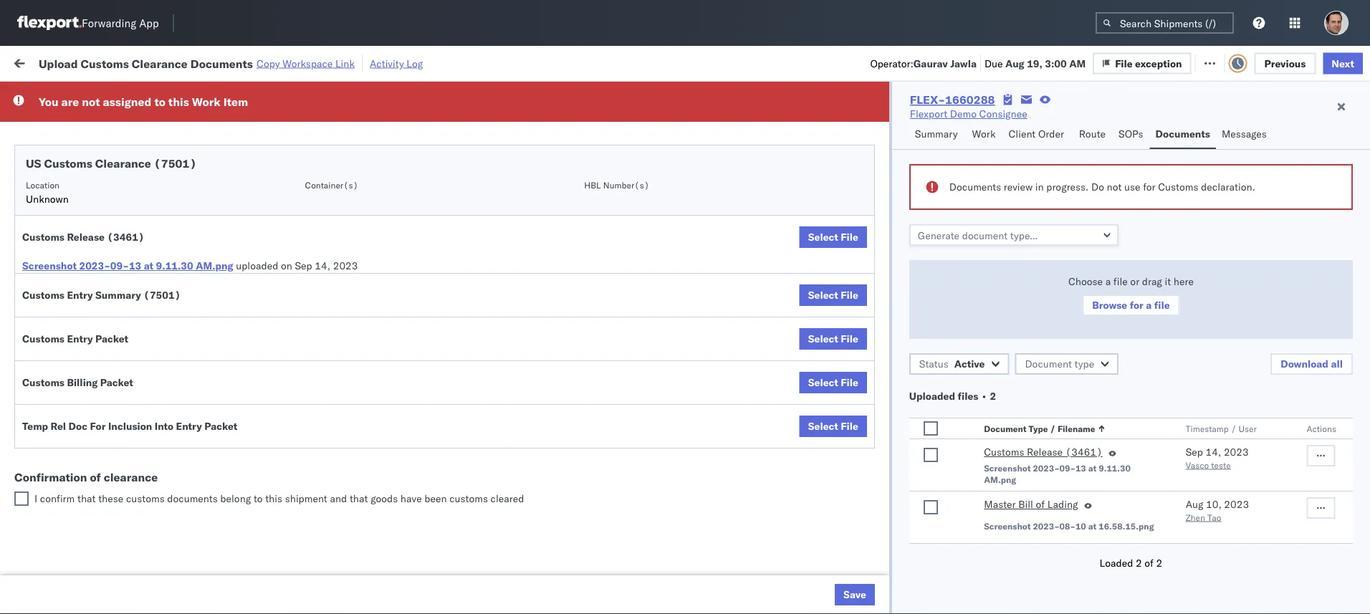 Task type: locate. For each thing, give the bounding box(es) containing it.
0 vertical spatial schedule delivery appointment
[[33, 111, 176, 123]]

1 vertical spatial 09-
[[1060, 463, 1076, 473]]

20,
[[330, 206, 346, 219]]

2 vertical spatial appointment
[[117, 268, 176, 281]]

customs right been
[[450, 492, 488, 505]]

confirm pickup from los angeles, ca down the screenshot 2023-09-13 at 9.11.30 am.png link
[[33, 300, 204, 313]]

confirm pickup from los angeles, ca button down customs entry summary (7501) in the top left of the page
[[33, 331, 204, 347]]

client left name
[[563, 117, 586, 128]]

2023- down customs release (3461) 'link'
[[1033, 463, 1060, 473]]

pickup up confirm delivery
[[72, 332, 103, 344]]

2 customs from the left
[[450, 492, 488, 505]]

honeywell - test account
[[563, 269, 681, 282], [662, 269, 780, 282]]

0 horizontal spatial to
[[154, 95, 166, 109]]

timestamp
[[1186, 423, 1229, 434]]

3 schedule pickup from los angeles, ca link from the top
[[33, 457, 209, 471]]

pm for upload customs clearance documents
[[268, 206, 284, 219]]

schedule delivery appointment link for 10:30 pm est, feb 21, 2023
[[33, 268, 176, 282]]

client order button
[[1003, 121, 1074, 149]]

schedule down the "unknown"
[[33, 237, 75, 249]]

4 select from the top
[[808, 376, 839, 389]]

fcl for 2:59 am est, mar 3, 2023
[[496, 490, 515, 503]]

wi
[[1260, 522, 1270, 534]]

1 vertical spatial clearance
[[95, 156, 151, 171]]

4 select file from the top
[[808, 376, 859, 389]]

flex-2001714 down digital
[[837, 175, 911, 187]]

schedule down confirmation on the bottom left
[[33, 489, 75, 502]]

3 bicu1234565, demu1232567 from the top
[[936, 521, 1082, 534]]

been
[[425, 492, 447, 505]]

9.11.30 for screenshot 2023-09-13 at 9.11.30 am.png uploaded on sep 14, 2023
[[156, 260, 193, 272]]

2023 inside aug 10, 2023 zhen tao
[[1225, 498, 1250, 511]]

ca for second schedule pickup from los angeles, ca button from the top of the page
[[196, 458, 209, 470]]

confirm for confirm delivery 'button'
[[33, 363, 70, 376]]

select for temp rel doc for inclusion into entry packet
[[808, 420, 839, 433]]

feb up 12:00 pm est, feb 25, 2023
[[311, 364, 329, 376]]

2 confirm pickup from los angeles, ca link from the top
[[33, 331, 204, 345]]

2 1911466 from the top
[[868, 490, 911, 503]]

1 3:30 from the top
[[244, 143, 266, 156]]

0 vertical spatial actions
[[1325, 117, 1355, 128]]

2 confirm pickup from los angeles, ca button from the top
[[33, 331, 204, 347]]

1 confirm pickup from los angeles, ca link from the top
[[33, 299, 204, 314]]

international left b.v
[[728, 585, 786, 597]]

clearance inside 'link'
[[111, 205, 157, 218]]

delivery for 2:59 am est, feb 17, 2023
[[78, 111, 115, 123]]

2 lcl from the top
[[496, 269, 514, 282]]

est, up 12:00 pm est, feb 25, 2023
[[287, 364, 309, 376]]

∙
[[981, 390, 988, 403]]

flex-1977428 for schedule pickup from los angeles, ca
[[837, 238, 911, 250]]

9.11.30
[[156, 260, 193, 272], [1099, 463, 1131, 473]]

select file for temp rel doc for inclusion into entry packet
[[808, 420, 859, 433]]

09- up customs entry summary (7501) in the top left of the page
[[110, 260, 129, 272]]

1 vertical spatial maeu1234567
[[936, 269, 1008, 281]]

to
[[154, 95, 166, 109], [254, 492, 263, 505]]

name
[[589, 117, 611, 128]]

2 confirm pickup from los angeles, ca from the top
[[33, 332, 204, 344]]

schedule delivery appointment down assigned
[[33, 111, 176, 123]]

1 vertical spatial 25,
[[337, 395, 352, 408]]

1 demo123 from the top
[[1035, 301, 1083, 313]]

3:00 up 12:00 in the bottom left of the page
[[244, 364, 266, 376]]

1 select file from the top
[[808, 231, 859, 243]]

file for customs billing packet
[[841, 376, 859, 389]]

am.png for screenshot 2023-09-13 at 9.11.30 am.png
[[984, 474, 1017, 485]]

upload inside 'link'
[[33, 205, 66, 218]]

file
[[1126, 56, 1144, 68], [1116, 57, 1133, 69], [841, 231, 859, 243], [841, 289, 859, 301], [841, 333, 859, 345], [841, 376, 859, 389], [841, 420, 859, 433]]

2 select file button from the top
[[800, 285, 867, 306]]

0 vertical spatial flxt00001977428a
[[1035, 238, 1133, 250]]

flxt00001977428a up type
[[1035, 332, 1133, 345]]

1 horizontal spatial 9.11.30
[[1099, 463, 1131, 473]]

3 schedule pickup from los angeles, ca from the top
[[33, 458, 209, 470]]

1 otter from the left
[[563, 111, 587, 124]]

1 vertical spatial 14,
[[1206, 446, 1222, 458]]

2 flxt00001977428a from the top
[[1035, 269, 1133, 282]]

2 vertical spatial screenshot
[[984, 521, 1031, 532]]

am for 2:59 am est, feb 17, 2023
[[268, 111, 285, 124]]

2:59 for 2:59 am est, feb 17, 2023
[[244, 111, 266, 124]]

1 vertical spatial 3:30 pm est, feb 17, 2023
[[244, 175, 373, 187]]

09- inside screenshot 2023-09-13 at 9.11.30 am.png
[[1060, 463, 1076, 473]]

5 select file from the top
[[808, 420, 859, 433]]

1 vertical spatial 2001714
[[868, 175, 911, 187]]

0 vertical spatial confirm pickup from los angeles, ca link
[[33, 299, 204, 314]]

summary down flexport
[[915, 128, 958, 140]]

0 vertical spatial for
[[137, 89, 148, 100]]

documents right sops button
[[1156, 128, 1211, 140]]

1 flex-1977428 from the top
[[837, 238, 911, 250]]

0 horizontal spatial 09-
[[110, 260, 129, 272]]

bicu1234565, demu1232567
[[936, 458, 1082, 471], [936, 490, 1082, 502], [936, 521, 1082, 534]]

screenshot for screenshot 2023-09-13 at 9.11.30 am.png uploaded on sep 14, 2023
[[22, 260, 77, 272]]

log
[[407, 57, 423, 70]]

0 vertical spatial 1977428
[[868, 238, 911, 250]]

forwarding app
[[82, 16, 159, 30]]

pickup down the confirmation of clearance
[[78, 489, 109, 502]]

1 vertical spatial flxt00001977428a
[[1035, 269, 1133, 282]]

schedule delivery appointment link up customs entry summary (7501) in the top left of the page
[[33, 268, 176, 282]]

us
[[26, 156, 41, 171]]

upload customs clearance documents
[[33, 205, 211, 218]]

1919147
[[868, 427, 911, 439]]

1 / from the left
[[1051, 423, 1056, 434]]

documents
[[191, 56, 253, 70], [1156, 128, 1211, 140], [950, 181, 1002, 193], [160, 205, 211, 218]]

0 horizontal spatial 9.11.30
[[156, 260, 193, 272]]

packet right into
[[204, 420, 237, 433]]

summary
[[915, 128, 958, 140], [95, 289, 141, 301]]

entry up confirm delivery
[[67, 333, 93, 345]]

flex-2150210 for 12:00 pm est, feb 25, 2023
[[837, 395, 911, 408]]

3 schedule delivery appointment button from the top
[[33, 268, 176, 284]]

for right use
[[1144, 181, 1156, 193]]

work right the import
[[156, 56, 181, 68]]

from up these
[[112, 458, 133, 470]]

at down filename at the bottom of page
[[1089, 463, 1097, 473]]

5 resize handle column header from the left
[[638, 111, 655, 614]]

9.11.30 inside screenshot 2023-09-13 at 9.11.30 am.png
[[1099, 463, 1131, 473]]

screenshot 2023-08-10 at 16.58.15.png
[[984, 521, 1155, 532]]

numbers inside mbl/mawb numbers button
[[1087, 117, 1122, 128]]

snoozed : no
[[297, 89, 348, 100]]

0 vertical spatial 2001714
[[868, 143, 911, 156]]

1 horizontal spatial summary
[[915, 128, 958, 140]]

25, down 3:00 am est, feb 25, 2023
[[337, 395, 352, 408]]

/ right the type
[[1051, 423, 1056, 434]]

1 vertical spatial release
[[1027, 446, 1063, 458]]

flex-1911408 button
[[814, 297, 914, 317], [814, 297, 914, 317], [814, 360, 914, 380], [814, 360, 914, 380]]

flex id button
[[807, 114, 914, 128]]

appointment up customs entry summary (7501) in the top left of the page
[[117, 268, 176, 281]]

2023- for screenshot 2023-09-13 at 9.11.30 am.png
[[1033, 463, 1060, 473]]

customs release (3461) down document type / filename
[[984, 446, 1103, 458]]

next
[[1332, 57, 1355, 69]]

and
[[330, 492, 347, 505]]

delivery inside 'confirm delivery' link
[[72, 363, 109, 376]]

browse for a file button
[[1083, 295, 1180, 316]]

upload up "rel"
[[33, 395, 66, 407]]

1 1977428 from the top
[[868, 238, 911, 250]]

schedule delivery appointment button up customs entry summary (7501) in the top left of the page
[[33, 268, 176, 284]]

exception
[[1146, 56, 1193, 68], [1136, 57, 1182, 69]]

0 vertical spatial lcl
[[496, 111, 514, 124]]

14, left '21,'
[[315, 260, 331, 272]]

0 vertical spatial (7501)
[[154, 156, 197, 171]]

ocean fcl for 2:59 am est, mar 3, 2023
[[464, 490, 515, 503]]

1 flex-2001714 from the top
[[837, 143, 911, 156]]

5 schedule from the top
[[33, 268, 75, 281]]

screenshot inside screenshot 2023-09-13 at 9.11.30 am.png
[[984, 463, 1031, 473]]

aug inside aug 10, 2023 zhen tao
[[1186, 498, 1204, 511]]

4 resize handle column header from the left
[[539, 111, 556, 614]]

schedule delivery appointment button down assigned
[[33, 110, 176, 126]]

1 vertical spatial bicu1234565,
[[936, 490, 1006, 502]]

0 horizontal spatial client
[[563, 117, 586, 128]]

confirmation
[[14, 470, 87, 485]]

client for client order
[[1009, 128, 1036, 140]]

1 horizontal spatial bookings
[[662, 364, 704, 376]]

3 flex-1977428 from the top
[[837, 332, 911, 345]]

schedule delivery appointment button
[[33, 110, 176, 126], [33, 173, 176, 189], [33, 268, 176, 284]]

1 3:30 pm est, feb 17, 2023 from the top
[[244, 143, 373, 156]]

demo123 for confirm pickup from los angeles, ca
[[1035, 301, 1083, 313]]

1 horizontal spatial international
[[728, 585, 786, 597]]

2 bookings test consignee from the left
[[662, 364, 776, 376]]

customs
[[81, 56, 129, 70], [44, 156, 92, 171], [1159, 181, 1199, 193], [68, 205, 108, 218], [22, 231, 65, 243], [22, 289, 65, 301], [22, 333, 65, 345], [22, 376, 65, 389], [984, 446, 1025, 458]]

3 1977428 from the top
[[868, 332, 911, 345]]

0 horizontal spatial bookings
[[563, 364, 605, 376]]

bicu1234565, demu1232567 down screenshot 2023-09-13 at 9.11.30 am.png
[[936, 490, 1082, 502]]

1 ocean fcl from the top
[[464, 364, 515, 376]]

-- up customs release (3461) 'link'
[[1035, 427, 1047, 439]]

schedule up customs entry summary (7501) in the top left of the page
[[33, 268, 75, 281]]

entry for summary
[[67, 289, 93, 301]]

schedule pickup from los angeles, ca
[[33, 237, 209, 249], [33, 426, 209, 439], [33, 458, 209, 470], [33, 489, 209, 502]]

schedule delivery appointment link down us customs clearance (7501)
[[33, 173, 176, 187]]

1977428 for confirm pickup from los angeles, ca
[[868, 332, 911, 345]]

1 horizontal spatial /
[[1232, 423, 1237, 434]]

0 horizontal spatial status
[[77, 89, 103, 100]]

schedule up confirm
[[33, 458, 75, 470]]

1 vertical spatial screenshot
[[984, 463, 1031, 473]]

otter for otter products, llc
[[662, 111, 686, 124]]

am.png up master
[[984, 474, 1017, 485]]

schedule delivery appointment button for 2:59 am est, feb 17, 2023
[[33, 110, 176, 126]]

0 vertical spatial sep
[[295, 260, 312, 272]]

all
[[1332, 358, 1343, 370]]

flex-2150210 for 3:00 pm est, feb 20, 2023
[[837, 206, 911, 219]]

1 horizontal spatial to
[[254, 492, 263, 505]]

0 vertical spatial confirm pickup from los angeles, ca
[[33, 300, 204, 313]]

1 vertical spatial not
[[1107, 181, 1122, 193]]

for inside button
[[1130, 299, 1144, 311]]

1 fcl from the top
[[496, 364, 515, 376]]

entry up customs entry packet
[[67, 289, 93, 301]]

schedule delivery appointment for 10:30 pm est, feb 21, 2023
[[33, 268, 176, 281]]

status right by:
[[77, 89, 103, 100]]

09- down customs release (3461) 'link'
[[1060, 463, 1076, 473]]

flex-1919147
[[837, 427, 911, 439]]

1 horizontal spatial :
[[330, 89, 332, 100]]

pm right 10:30 at top
[[274, 269, 290, 282]]

1 horizontal spatial file
[[1155, 299, 1170, 311]]

4 schedule pickup from los angeles, ca link from the top
[[33, 489, 209, 503]]

bicu1234565, up master
[[936, 458, 1006, 471]]

work inside "button"
[[156, 56, 181, 68]]

select for customs billing packet
[[808, 376, 839, 389]]

1 mawb1234 from the top
[[1035, 143, 1091, 156]]

confirm pickup from los angeles, ca link down customs entry summary (7501) in the top left of the page
[[33, 331, 204, 345]]

upload
[[39, 56, 78, 70], [33, 205, 66, 218], [33, 395, 66, 407]]

flex-1660288
[[910, 92, 995, 107]]

am.png left uploaded
[[196, 260, 233, 272]]

0 vertical spatial 17,
[[331, 111, 347, 124]]

1 vertical spatial file
[[1155, 299, 1170, 311]]

12:00 pm est, feb 25, 2023
[[244, 395, 380, 408]]

flex-1988285
[[837, 111, 911, 124]]

bicu1234565, demu1232567 down master
[[936, 521, 1082, 534]]

schedule down workitem
[[33, 135, 75, 148]]

pm for upload proof of delivery
[[274, 395, 290, 408]]

2 ocean fcl from the top
[[464, 490, 515, 503]]

1 schedule from the top
[[33, 111, 75, 123]]

fcl for 3:00 am est, feb 25, 2023
[[496, 364, 515, 376]]

17, for air
[[330, 143, 346, 156]]

2 / from the left
[[1232, 423, 1237, 434]]

entry right into
[[176, 420, 202, 433]]

2 for ∙
[[990, 390, 997, 403]]

0 vertical spatial 2150210
[[868, 206, 911, 219]]

file down it
[[1155, 299, 1170, 311]]

not
[[82, 95, 100, 109], [1107, 181, 1122, 193]]

for left the work,
[[137, 89, 148, 100]]

1 horizontal spatial numbers
[[1087, 117, 1122, 128]]

2 schedule from the top
[[33, 135, 75, 148]]

5 select from the top
[[808, 420, 839, 433]]

schedule delivery appointment for 2:59 am est, feb 17, 2023
[[33, 111, 176, 123]]

9 resize handle column header from the left
[[1200, 111, 1218, 614]]

1 honeywell from the left
[[563, 269, 611, 282]]

status up uploaded
[[920, 358, 949, 370]]

3:00 for integration test account - on ag
[[244, 206, 266, 219]]

consignee inside consignee button
[[662, 117, 703, 128]]

2023- for screenshot 2023-09-13 at 9.11.30 am.png uploaded on sep 14, 2023
[[79, 260, 110, 272]]

numbers inside the container numbers
[[936, 123, 971, 134]]

account
[[663, 111, 701, 124], [736, 143, 774, 156], [637, 206, 675, 219], [736, 206, 774, 219], [644, 269, 681, 282], [742, 269, 780, 282], [637, 395, 675, 408], [736, 395, 774, 408]]

file for temp rel doc for inclusion into entry packet
[[841, 420, 859, 433]]

use
[[1125, 181, 1141, 193]]

0 vertical spatial confirm
[[33, 300, 70, 313]]

2 select from the top
[[808, 289, 839, 301]]

appointment for 2:59 am est, feb 17, 2023
[[117, 111, 176, 123]]

25,
[[331, 364, 347, 376], [337, 395, 352, 408]]

0 vertical spatial bicu1234565, demu1232567
[[936, 458, 1082, 471]]

0 horizontal spatial /
[[1051, 423, 1056, 434]]

upload proof of delivery button
[[33, 394, 144, 410]]

1 vertical spatial customs release (3461)
[[984, 446, 1103, 458]]

0 horizontal spatial (3461)
[[107, 231, 144, 243]]

1 flex-2150210 from the top
[[837, 206, 911, 219]]

0 horizontal spatial release
[[67, 231, 105, 243]]

3:30 pm est, feb 17, 2023
[[244, 143, 373, 156], [244, 175, 373, 187]]

None checkbox
[[924, 448, 938, 462], [924, 500, 938, 515], [924, 448, 938, 462], [924, 500, 938, 515]]

otter for otter products - test account
[[563, 111, 587, 124]]

upload proof of delivery link
[[33, 394, 144, 408]]

1 horizontal spatial sep
[[1186, 446, 1204, 458]]

timestamp / user
[[1186, 423, 1257, 434]]

1 vertical spatial air
[[464, 206, 477, 219]]

/ left user
[[1232, 423, 1237, 434]]

products
[[589, 111, 630, 124]]

here
[[1174, 275, 1194, 288]]

0 vertical spatial fcl
[[496, 364, 515, 376]]

resize handle column header
[[218, 111, 235, 614], [387, 111, 404, 614], [440, 111, 457, 614], [539, 111, 556, 614], [638, 111, 655, 614], [790, 111, 807, 614], [911, 111, 929, 614], [1010, 111, 1027, 614], [1200, 111, 1218, 614], [1299, 111, 1316, 614], [1345, 111, 1362, 614]]

2 schedule delivery appointment button from the top
[[33, 173, 176, 189]]

resize handle column header for flex id
[[911, 111, 929, 614]]

schedule delivery appointment link down assigned
[[33, 110, 176, 124]]

0 horizontal spatial customs release (3461)
[[22, 231, 144, 243]]

confirm inside 'button'
[[33, 363, 70, 376]]

flex-2097290 button
[[814, 581, 914, 601], [814, 581, 914, 601]]

1 confirm pickup from los angeles, ca button from the top
[[33, 299, 204, 315]]

1 resize handle column header from the left
[[218, 111, 235, 614]]

container
[[936, 111, 974, 122]]

for down or
[[1130, 299, 1144, 311]]

1 vertical spatial mawb1234
[[1035, 175, 1091, 187]]

schedule delivery appointment
[[33, 111, 176, 123], [33, 174, 176, 186], [33, 268, 176, 281]]

0 vertical spatial work
[[156, 56, 181, 68]]

schedule pickup from los angeles, ca link for 3rd schedule pickup from los angeles, ca button from the bottom of the page
[[33, 236, 209, 251]]

cleared
[[491, 492, 524, 505]]

1911466
[[868, 458, 911, 471], [868, 490, 911, 503], [868, 522, 911, 534], [868, 553, 911, 566]]

appointment down you are not assigned to this work item
[[117, 111, 176, 123]]

1 horizontal spatial 09-
[[1060, 463, 1076, 473]]

: for snoozed
[[330, 89, 332, 100]]

a right choose
[[1106, 275, 1111, 288]]

ocean for otter products - test account
[[464, 111, 494, 124]]

schedule delivery appointment up customs entry summary (7501) in the top left of the page
[[33, 268, 176, 281]]

sep up vasco
[[1186, 446, 1204, 458]]

1 vertical spatial bicu1234565, demu1232567
[[936, 490, 1082, 502]]

1 schedule pickup from los angeles, ca from the top
[[33, 237, 209, 249]]

route
[[1079, 128, 1106, 140]]

1 vertical spatial upload
[[33, 205, 66, 218]]

3 air from the top
[[464, 395, 477, 408]]

file for customs release (3461)
[[841, 231, 859, 243]]

09- for screenshot 2023-09-13 at 9.11.30 am.png
[[1060, 463, 1076, 473]]

confirm
[[33, 300, 70, 313], [33, 332, 70, 344], [33, 363, 70, 376]]

0 horizontal spatial that
[[77, 492, 96, 505]]

mawb1234 down order
[[1035, 143, 1091, 156]]

consignee
[[980, 108, 1028, 120], [662, 117, 703, 128], [629, 364, 678, 376], [728, 364, 776, 376]]

this
[[168, 95, 189, 109], [265, 492, 282, 505]]

13 down filename at the bottom of page
[[1076, 463, 1087, 473]]

select file button
[[800, 227, 867, 248], [800, 285, 867, 306], [800, 328, 867, 350], [800, 372, 867, 394], [800, 416, 867, 437]]

document type / filename button
[[982, 420, 1158, 434]]

work left item
[[192, 95, 221, 109]]

0 vertical spatial 3:30
[[244, 143, 266, 156]]

document type / filename
[[984, 423, 1096, 434]]

3 select file from the top
[[808, 333, 859, 345]]

packet for customs entry packet
[[95, 333, 128, 345]]

from up the screenshot 2023-09-13 at 9.11.30 am.png link
[[112, 237, 133, 249]]

3 flxt00001977428a from the top
[[1035, 332, 1133, 345]]

2 vertical spatial upload
[[33, 395, 66, 407]]

resize handle column header for consignee
[[790, 111, 807, 614]]

work
[[156, 56, 181, 68], [192, 95, 221, 109], [972, 128, 996, 140]]

at inside screenshot 2023-09-13 at 9.11.30 am.png
[[1089, 463, 1097, 473]]

1 vertical spatial to
[[254, 492, 263, 505]]

: left no
[[330, 89, 332, 100]]

ca
[[196, 237, 209, 249], [190, 300, 204, 313], [190, 332, 204, 344], [196, 426, 209, 439], [196, 458, 209, 470], [196, 489, 209, 502]]

schedule pickup from los angeles international airport button
[[33, 134, 217, 165]]

0 vertical spatial status
[[77, 89, 103, 100]]

3,
[[333, 490, 342, 503]]

1 vertical spatial flex-2150210
[[837, 395, 911, 408]]

2 confirm from the top
[[33, 332, 70, 344]]

2 for of
[[1157, 557, 1163, 570]]

1 vertical spatial 2150210
[[868, 395, 911, 408]]

3:30 pm est, feb 17, 2023 down deadline button
[[244, 143, 373, 156]]

into
[[155, 420, 174, 433]]

international inside the schedule pickup from los angeles international airport
[[33, 149, 91, 162]]

None checkbox
[[924, 422, 938, 436], [14, 492, 29, 506], [924, 422, 938, 436], [14, 492, 29, 506]]

from for 3rd schedule pickup from los angeles, ca button from the top
[[112, 489, 133, 502]]

upload customs clearance documents button
[[33, 205, 211, 220]]

1 confirm pickup from los angeles, ca from the top
[[33, 300, 204, 313]]

am.png inside screenshot 2023-09-13 at 9.11.30 am.png
[[984, 474, 1017, 485]]

mbl/mawb numbers button
[[1027, 114, 1203, 128]]

ocean for honeywell - test account
[[464, 269, 494, 282]]

temp rel doc for inclusion into entry packet
[[22, 420, 237, 433]]

assigned
[[103, 95, 152, 109]]

of inside button
[[95, 395, 104, 407]]

3 confirm from the top
[[33, 363, 70, 376]]

1 2150210 from the top
[[868, 206, 911, 219]]

1 vertical spatial 1977428
[[868, 269, 911, 282]]

0 vertical spatial entry
[[67, 289, 93, 301]]

from inside the schedule pickup from los angeles international airport
[[112, 135, 133, 148]]

1 appointment from the top
[[117, 111, 176, 123]]

delivery up customs entry summary (7501) in the top left of the page
[[78, 268, 115, 281]]

1 vertical spatial (3461)
[[1066, 446, 1103, 458]]

snoozed
[[297, 89, 330, 100]]

2:59 left shipment
[[244, 490, 266, 503]]

upload for customs
[[33, 205, 66, 218]]

2 flex-2150210 from the top
[[837, 395, 911, 408]]

select file button for customs entry packet
[[800, 328, 867, 350]]

sops
[[1119, 128, 1144, 140]]

flex-2001714 button
[[814, 139, 914, 160], [814, 139, 914, 160], [814, 171, 914, 191], [814, 171, 914, 191]]

Search Shipments (/) text field
[[1096, 12, 1234, 34]]

documents review in progress. do not use for customs declaration.
[[950, 181, 1256, 193]]

ca for first confirm pickup from los angeles, ca button from the bottom
[[190, 332, 204, 344]]

select file for customs release (3461)
[[808, 231, 859, 243]]

maeu1234567 for confirm pickup from los angeles, ca
[[936, 332, 1008, 344]]

confirm up customs entry packet
[[33, 300, 70, 313]]

at right 10
[[1089, 521, 1097, 532]]

unknown
[[26, 193, 69, 205]]

2023- inside screenshot 2023-09-13 at 9.11.30 am.png
[[1033, 463, 1060, 473]]

0 vertical spatial appointment
[[117, 111, 176, 123]]

3 schedule from the top
[[33, 174, 75, 186]]

2 air from the top
[[464, 206, 477, 219]]

1 vertical spatial 2:59
[[244, 490, 266, 503]]

1 horizontal spatial work
[[192, 95, 221, 109]]

lagerfeld
[[683, 585, 726, 597]]

resize handle column header for mbl/mawb numbers
[[1200, 111, 1218, 614]]

select file button for customs billing packet
[[800, 372, 867, 394]]

workspace
[[283, 57, 333, 70]]

integration for 3:00 pm est, feb 20, 2023
[[662, 206, 712, 219]]

message
[[192, 56, 232, 68]]

0 vertical spatial flex-1977428
[[837, 238, 911, 250]]

0 vertical spatial maeu1234567
[[936, 237, 1008, 250]]

1 horizontal spatial otter
[[662, 111, 686, 124]]

1 vertical spatial 13
[[1076, 463, 1087, 473]]

international
[[33, 149, 91, 162], [728, 585, 786, 597]]

17,
[[331, 111, 347, 124], [330, 143, 346, 156], [330, 175, 346, 187]]

2 3:30 pm est, feb 17, 2023 from the top
[[244, 175, 373, 187]]

2 that from the left
[[350, 492, 368, 505]]

0 horizontal spatial am.png
[[196, 260, 233, 272]]

6 resize handle column header from the left
[[790, 111, 807, 614]]

1 maeu1234567 from the top
[[936, 237, 1008, 250]]

1 schedule pickup from los angeles, ca button from the top
[[33, 236, 209, 252]]

1 vertical spatial 3:30
[[244, 175, 266, 187]]

0 vertical spatial 9.11.30
[[156, 260, 193, 272]]

document left type
[[1025, 358, 1072, 370]]

1 vertical spatial work
[[192, 95, 221, 109]]

numbers for mbl/mawb numbers
[[1087, 117, 1122, 128]]

flex-1988285 button
[[814, 108, 914, 128], [814, 108, 914, 128]]

international up location
[[33, 149, 91, 162]]

2 vertical spatial work
[[972, 128, 996, 140]]

/ inside timestamp / user button
[[1232, 423, 1237, 434]]

1 schedule delivery appointment from the top
[[33, 111, 176, 123]]

confirm for first confirm pickup from los angeles, ca button from the bottom
[[33, 332, 70, 344]]

2 1977428 from the top
[[868, 269, 911, 282]]

(7501) down screenshot 2023-09-13 at 9.11.30 am.png uploaded on sep 14, 2023
[[144, 289, 181, 301]]

documents left the review
[[950, 181, 1002, 193]]

1 bicu1234565, demu1232567 from the top
[[936, 458, 1082, 471]]

actions down download all button on the right bottom of page
[[1307, 423, 1337, 434]]

to right assigned
[[154, 95, 166, 109]]

4 select file button from the top
[[800, 372, 867, 394]]

1911408
[[868, 301, 911, 313], [868, 364, 911, 376]]

13 inside screenshot 2023-09-13 at 9.11.30 am.png
[[1076, 463, 1087, 473]]

due
[[985, 57, 1003, 69]]

0 horizontal spatial on
[[281, 260, 292, 272]]

1 select file button from the top
[[800, 227, 867, 248]]

otter products, llc
[[662, 111, 752, 124]]

select file button for customs release (3461)
[[800, 227, 867, 248]]

0 vertical spatial flex-2001714
[[837, 143, 911, 156]]

1 flex-1911408 from the top
[[837, 301, 911, 313]]

1 vertical spatial am.png
[[984, 474, 1017, 485]]

2150210 for 3:00 pm est, feb 20, 2023
[[868, 206, 911, 219]]

lcl for otter products - test account
[[496, 111, 514, 124]]

b.v
[[789, 585, 805, 597]]

0 vertical spatial bicu1234565,
[[936, 458, 1006, 471]]

not right are
[[82, 95, 100, 109]]

0 horizontal spatial honeywell
[[563, 269, 611, 282]]

document for document type / filename
[[984, 423, 1027, 434]]

schedule up the "unknown"
[[33, 174, 75, 186]]

1 horizontal spatial honeywell
[[662, 269, 709, 282]]

customs release (3461) down upload customs clearance documents button
[[22, 231, 144, 243]]

release down document type / filename
[[1027, 446, 1063, 458]]

customs release (3461)
[[22, 231, 144, 243], [984, 446, 1103, 458]]

09- for screenshot 2023-09-13 at 9.11.30 am.png uploaded on sep 14, 2023
[[110, 260, 129, 272]]

1 ocean lcl from the top
[[464, 111, 514, 124]]

778 at risk
[[269, 56, 319, 68]]

feb down deadline button
[[310, 143, 328, 156]]

temp
[[22, 420, 48, 433]]

1 vertical spatial flex-1977428
[[837, 269, 911, 282]]

appointment
[[117, 111, 176, 123], [117, 174, 176, 186], [117, 268, 176, 281]]

schedule pickup from los angeles, ca button down 'clearance'
[[33, 489, 209, 504]]

schedule delivery appointment down us customs clearance (7501)
[[33, 174, 176, 186]]

otter left products,
[[662, 111, 686, 124]]

sep 14, 2023 vasco teste
[[1186, 446, 1249, 471]]

0 horizontal spatial aug
[[1006, 57, 1025, 69]]

integration
[[662, 143, 712, 156], [563, 206, 613, 219], [662, 206, 712, 219], [563, 395, 613, 408], [662, 395, 712, 408]]

document for document type
[[1025, 358, 1072, 370]]

2 select file from the top
[[808, 289, 859, 301]]

0 vertical spatial schedule delivery appointment button
[[33, 110, 176, 126]]

messages button
[[1216, 121, 1275, 149]]

1 1911408 from the top
[[868, 301, 911, 313]]

1 horizontal spatial am.png
[[984, 474, 1017, 485]]

14, up teste
[[1206, 446, 1222, 458]]

1 horizontal spatial 14,
[[1206, 446, 1222, 458]]

3:00 for bookings test consignee
[[244, 364, 266, 376]]

3 schedule pickup from los angeles, ca button from the top
[[33, 489, 209, 504]]

from up airport
[[112, 135, 133, 148]]

3 maeu1234567 from the top
[[936, 332, 1008, 344]]

0 horizontal spatial this
[[168, 95, 189, 109]]

am for 3:00 am est, feb 25, 2023
[[268, 364, 285, 376]]

1 vertical spatial for
[[1144, 181, 1156, 193]]

from for second schedule pickup from los angeles, ca button from the top of the page
[[112, 458, 133, 470]]

25, for 12:00 pm est, feb 25, 2023
[[337, 395, 352, 408]]

1 2:59 from the top
[[244, 111, 266, 124]]

maeu1234567
[[936, 237, 1008, 250], [936, 269, 1008, 281], [936, 332, 1008, 344]]

file for customs entry summary (7501)
[[841, 289, 859, 301]]

these
[[98, 492, 124, 505]]

est, down deadline button
[[286, 143, 308, 156]]

2 vertical spatial flex-1977428
[[837, 332, 911, 345]]

1 air from the top
[[464, 143, 477, 156]]

status for status : ready for work, blocked, in progress
[[77, 89, 103, 100]]

-- down the master bill of lading link at the bottom right
[[1035, 522, 1047, 534]]

packet up upload proof of delivery
[[100, 376, 133, 389]]

0 vertical spatial 13
[[129, 260, 141, 272]]

2:59 for 2:59 am est, mar 3, 2023
[[244, 490, 266, 503]]



Task type: vqa. For each thing, say whether or not it's contained in the screenshot.
2130384 to the middle
no



Task type: describe. For each thing, give the bounding box(es) containing it.
2 honeywell from the left
[[662, 269, 709, 282]]

2097290
[[868, 585, 911, 597]]

pm for schedule delivery appointment
[[274, 269, 290, 282]]

airport
[[94, 149, 125, 162]]

demu1232567 down screenshot 2023-09-13 at 9.11.30 am.png
[[1009, 490, 1082, 502]]

customs inside button
[[68, 205, 108, 218]]

1 bookings test consignee from the left
[[563, 364, 678, 376]]

los down inclusion
[[135, 458, 151, 470]]

2 flex-1977428 from the top
[[837, 269, 911, 282]]

Generate document type... text field
[[910, 224, 1119, 246]]

2150210 for 12:00 pm est, feb 25, 2023
[[868, 395, 911, 408]]

documents inside upload customs clearance documents 'link'
[[160, 205, 211, 218]]

download
[[1281, 358, 1329, 370]]

2 vertical spatial 17,
[[330, 175, 346, 187]]

4 flex-1911466 from the top
[[837, 553, 911, 566]]

select file for customs entry packet
[[808, 333, 859, 345]]

select file for customs entry summary (7501)
[[808, 289, 859, 301]]

los down customs entry summary (7501) in the top left of the page
[[129, 332, 145, 344]]

0 vertical spatial 3:00
[[1045, 57, 1067, 69]]

test 20 wi team assignment
[[1225, 522, 1350, 534]]

est, left 20, at left top
[[286, 206, 308, 219]]

from for first confirm pickup from los angeles, ca button from the top
[[106, 300, 127, 313]]

2:59 am est, mar 3, 2023
[[244, 490, 369, 503]]

for
[[90, 420, 106, 433]]

4 ocean from the top
[[464, 490, 494, 503]]

est, down snoozed
[[287, 111, 309, 124]]

2 3:30 from the top
[[244, 175, 266, 187]]

16.58.15.png
[[1099, 521, 1155, 532]]

los up the screenshot 2023-09-13 at 9.11.30 am.png link
[[135, 237, 151, 249]]

screenshot 2023-09-13 at 9.11.30 am.png uploaded on sep 14, 2023
[[22, 260, 358, 272]]

0 vertical spatial 14,
[[315, 260, 331, 272]]

save
[[844, 589, 867, 601]]

1 flex-1911466 from the top
[[837, 458, 911, 471]]

by:
[[52, 88, 66, 100]]

1 -- from the top
[[1035, 427, 1047, 439]]

flex-1977428 for confirm pickup from los angeles, ca
[[837, 332, 911, 345]]

files
[[958, 390, 979, 403]]

flexport demo consignee
[[910, 108, 1028, 120]]

zhen
[[1186, 512, 1206, 523]]

mode button
[[457, 114, 542, 128]]

0 vertical spatial this
[[168, 95, 189, 109]]

order
[[1039, 128, 1065, 140]]

flex-1911408 for confirm delivery
[[837, 364, 911, 376]]

ca for first confirm pickup from los angeles, ca button from the top
[[190, 300, 204, 313]]

(7501) for us customs clearance (7501)
[[154, 156, 197, 171]]

0 vertical spatial customs release (3461)
[[22, 231, 144, 243]]

am for 2:59 am est, mar 3, 2023
[[268, 490, 285, 503]]

bleckmann
[[827, 585, 878, 597]]

ocean lcl for otter
[[464, 111, 514, 124]]

consignee inside flexport demo consignee link
[[980, 108, 1028, 120]]

1 horizontal spatial this
[[265, 492, 282, 505]]

confirm pickup from los angeles, ca link for first confirm pickup from los angeles, ca button from the top
[[33, 299, 204, 314]]

in
[[1036, 181, 1044, 193]]

select file button for temp rel doc for inclusion into entry packet
[[800, 416, 867, 437]]

schedule delivery appointment button for 10:30 pm est, feb 21, 2023
[[33, 268, 176, 284]]

2 2001714 from the top
[[868, 175, 911, 187]]

screenshot 2023-09-13 at 9.11.30 am.png
[[984, 463, 1131, 485]]

1 honeywell - test account from the left
[[563, 269, 681, 282]]

i confirm that these customs documents belong to this shipment and that goods have been customs cleared
[[34, 492, 524, 505]]

2 mawb1234 from the top
[[1035, 175, 1091, 187]]

confirm pickup from los angeles, ca for first confirm pickup from los angeles, ca button from the bottom
[[33, 332, 204, 344]]

from right the for
[[112, 426, 133, 439]]

2 schedule delivery appointment from the top
[[33, 174, 176, 186]]

inclusion
[[108, 420, 152, 433]]

1 customs from the left
[[126, 492, 165, 505]]

user
[[1239, 423, 1257, 434]]

6 schedule from the top
[[33, 426, 75, 439]]

you are not assigned to this work item
[[39, 95, 248, 109]]

pickup down the for
[[78, 458, 109, 470]]

(10)
[[232, 56, 257, 68]]

flex-2097290
[[837, 585, 911, 597]]

schedule inside the schedule pickup from los angeles international airport
[[33, 135, 75, 148]]

resize handle column header for client name
[[638, 111, 655, 614]]

0 vertical spatial (3461)
[[107, 231, 144, 243]]

0 vertical spatial release
[[67, 231, 105, 243]]

mode
[[464, 117, 486, 128]]

0 horizontal spatial summary
[[95, 289, 141, 301]]

2 honeywell - test account from the left
[[662, 269, 780, 282]]

rel
[[51, 420, 66, 433]]

clearance for us customs clearance (7501)
[[95, 156, 151, 171]]

from for first confirm pickup from los angeles, ca button from the bottom
[[106, 332, 127, 344]]

a inside button
[[1146, 299, 1152, 311]]

1 horizontal spatial customs release (3461)
[[984, 446, 1103, 458]]

container numbers button
[[929, 108, 1013, 134]]

feb left 20, at left top
[[310, 206, 328, 219]]

select file for customs billing packet
[[808, 376, 859, 389]]

pm up 3:00 pm est, feb 20, 2023 on the left top of the page
[[268, 175, 284, 187]]

1 bookings from the left
[[563, 364, 605, 376]]

message (10)
[[192, 56, 257, 68]]

los down the screenshot 2023-09-13 at 9.11.30 am.png link
[[129, 300, 145, 313]]

1 horizontal spatial 2
[[1136, 557, 1142, 570]]

confirm delivery link
[[33, 362, 109, 377]]

client name
[[563, 117, 611, 128]]

from for 3rd schedule pickup from los angeles, ca button from the bottom of the page
[[112, 237, 133, 249]]

3 flex-1911466 from the top
[[837, 522, 911, 534]]

air for 3:00 pm est, feb 20, 2023
[[464, 206, 477, 219]]

release inside customs release (3461) 'link'
[[1027, 446, 1063, 458]]

maeu1234567 for schedule pickup from los angeles, ca
[[936, 237, 1008, 250]]

pickup down upload proof of delivery button
[[78, 426, 109, 439]]

us customs clearance (7501)
[[26, 156, 197, 171]]

ca for 3rd schedule pickup from los angeles, ca button from the bottom of the page
[[196, 237, 209, 249]]

2 schedule pickup from los angeles, ca link from the top
[[33, 425, 209, 440]]

2 schedule delivery appointment link from the top
[[33, 173, 176, 187]]

documents up in
[[191, 56, 253, 70]]

3 resize handle column header from the left
[[440, 111, 457, 614]]

tao
[[1208, 512, 1222, 523]]

schedule delivery appointment link for 2:59 am est, feb 17, 2023
[[33, 110, 176, 124]]

flexport. image
[[17, 16, 82, 30]]

flexport demo consignee link
[[910, 107, 1028, 121]]

10:30
[[244, 269, 272, 282]]

integration for 12:00 pm est, feb 25, 2023
[[662, 395, 712, 408]]

3 1911466 from the top
[[868, 522, 911, 534]]

resize handle column header for workitem
[[218, 111, 235, 614]]

of up these
[[90, 470, 101, 485]]

4 schedule from the top
[[33, 237, 75, 249]]

8 schedule from the top
[[33, 489, 75, 502]]

at left risk
[[291, 56, 300, 68]]

ocean lcl for honeywell
[[464, 269, 514, 282]]

flex-1660288 link
[[910, 92, 995, 107]]

pm for schedule pickup from los angeles international airport
[[268, 143, 284, 156]]

3:00 pm est, feb 20, 2023
[[244, 206, 373, 219]]

status : ready for work, blocked, in progress
[[77, 89, 259, 100]]

1 vertical spatial international
[[728, 585, 786, 597]]

2 flex-1911466 from the top
[[837, 490, 911, 503]]

type
[[1075, 358, 1095, 370]]

2 schedule pickup from los angeles, ca from the top
[[33, 426, 209, 439]]

operator: gaurav jawla
[[871, 57, 977, 69]]

los inside the schedule pickup from los angeles international airport
[[135, 135, 151, 148]]

pickup up the screenshot 2023-09-13 at 9.11.30 am.png link
[[78, 237, 109, 249]]

feb up 3:00 pm est, feb 20, 2023 on the left top of the page
[[310, 175, 328, 187]]

schedule pickup from los angeles, ca link for 3rd schedule pickup from los angeles, ca button from the top
[[33, 489, 209, 503]]

: for status
[[103, 89, 105, 100]]

test
[[1225, 522, 1242, 534]]

0 horizontal spatial file
[[1114, 275, 1128, 288]]

of for loaded
[[1145, 557, 1154, 570]]

1 vertical spatial actions
[[1307, 423, 1337, 434]]

review
[[1004, 181, 1033, 193]]

workitem
[[16, 117, 53, 128]]

belong
[[220, 492, 251, 505]]

select for customs entry packet
[[808, 333, 839, 345]]

confirm pickup from los angeles, ca for first confirm pickup from los angeles, ca button from the top
[[33, 300, 204, 313]]

type
[[1029, 423, 1048, 434]]

batch action button
[[1269, 51, 1362, 73]]

est, left mar in the left of the page
[[287, 490, 309, 503]]

drag
[[1143, 275, 1163, 288]]

flxt00001977428a for confirm pickup from los angeles, ca
[[1035, 332, 1133, 345]]

of for master
[[1036, 498, 1045, 511]]

demu1232567 down the master bill of lading link at the bottom right
[[1009, 521, 1082, 534]]

active
[[955, 358, 985, 370]]

1988285
[[868, 111, 911, 124]]

declaration.
[[1202, 181, 1256, 193]]

9.11.30 for screenshot 2023-09-13 at 9.11.30 am.png
[[1099, 463, 1131, 473]]

2 appointment from the top
[[117, 174, 176, 186]]

you
[[39, 95, 59, 109]]

karl
[[662, 585, 680, 597]]

copy
[[257, 57, 280, 70]]

lading
[[1048, 498, 1079, 511]]

2023 inside sep 14, 2023 vasco teste
[[1224, 446, 1249, 458]]

integration for 3:30 pm est, feb 17, 2023
[[662, 143, 712, 156]]

feb down snoozed : no
[[311, 111, 329, 124]]

pickup up customs entry packet
[[72, 300, 103, 313]]

2 vertical spatial packet
[[204, 420, 237, 433]]

2 schedule pickup from los angeles, ca button from the top
[[33, 457, 209, 473]]

1 1911466 from the top
[[868, 458, 911, 471]]

status for status active
[[920, 358, 949, 370]]

documents inside the documents button
[[1156, 128, 1211, 140]]

pickup inside the schedule pickup from los angeles international airport
[[78, 135, 109, 148]]

schedule pickup from los angeles, ca link for second schedule pickup from los angeles, ca button from the top of the page
[[33, 457, 209, 471]]

id
[[832, 117, 841, 128]]

est, down 3:00 am est, feb 25, 2023
[[293, 395, 314, 408]]

demu1232567 up the files
[[936, 363, 1009, 376]]

7 schedule from the top
[[33, 458, 75, 470]]

10 resize handle column header from the left
[[1299, 111, 1316, 614]]

los down 'clearance'
[[135, 489, 151, 502]]

17, for ocean lcl
[[331, 111, 347, 124]]

1 that from the left
[[77, 492, 96, 505]]

los left into
[[135, 426, 151, 439]]

shipment
[[285, 492, 327, 505]]

1 2001714 from the top
[[868, 143, 911, 156]]

client order
[[1009, 128, 1065, 140]]

integration test account - western digital
[[662, 143, 855, 156]]

uploaded
[[910, 390, 956, 403]]

air for 12:00 pm est, feb 25, 2023
[[464, 395, 477, 408]]

screenshot for screenshot 2023-08-10 at 16.58.15.png
[[984, 521, 1031, 532]]

14, inside sep 14, 2023 vasco teste
[[1206, 446, 1222, 458]]

est, left '21,'
[[293, 269, 314, 282]]

progress.
[[1047, 181, 1089, 193]]

no
[[336, 89, 348, 100]]

risk
[[302, 56, 319, 68]]

due aug 19, 3:00 am
[[985, 57, 1086, 69]]

feb left '21,'
[[317, 269, 334, 282]]

est, up 3:00 pm est, feb 20, 2023 on the left top of the page
[[286, 175, 308, 187]]

delivery down us customs clearance (7501)
[[78, 174, 115, 186]]

(7501) for customs entry summary (7501)
[[144, 289, 181, 301]]

1911408 for confirm delivery
[[868, 364, 911, 376]]

demu1232567 down document type / filename
[[1009, 458, 1082, 471]]

2 vertical spatial entry
[[176, 420, 202, 433]]

demo123 for confirm delivery
[[1035, 364, 1083, 376]]

at for screenshot 2023-09-13 at 9.11.30 am.png uploaded on sep 14, 2023
[[144, 260, 154, 272]]

4 schedule pickup from los angeles, ca from the top
[[33, 489, 209, 502]]

file for customs entry packet
[[841, 333, 859, 345]]

work inside button
[[972, 128, 996, 140]]

clearance
[[104, 470, 158, 485]]

confirm pickup from los angeles, ca link for first confirm pickup from los angeles, ca button from the bottom
[[33, 331, 204, 345]]

2 flex-2001714 from the top
[[837, 175, 911, 187]]

document type button
[[1015, 353, 1119, 375]]

hbl
[[584, 180, 601, 190]]

activity
[[370, 57, 404, 70]]

1911408 for confirm pickup from los angeles, ca
[[868, 301, 911, 313]]

confirm
[[40, 492, 75, 505]]

clearance for upload customs clearance documents copy workspace link
[[132, 56, 188, 70]]

filtered
[[14, 88, 49, 100]]

0 vertical spatial upload
[[39, 56, 78, 70]]

summary inside button
[[915, 128, 958, 140]]

1 horizontal spatial on
[[357, 56, 368, 68]]

feb down 3:00 am est, feb 25, 2023
[[317, 395, 334, 408]]

clearance for upload customs clearance documents
[[111, 205, 157, 218]]

2 bicu1234565, from the top
[[936, 490, 1006, 502]]

file inside browse for a file button
[[1155, 299, 1170, 311]]

2 bicu1234565, demu1232567 from the top
[[936, 490, 1082, 502]]

11 resize handle column header from the left
[[1345, 111, 1362, 614]]

1 horizontal spatial not
[[1107, 181, 1122, 193]]

Search Work text field
[[889, 51, 1045, 73]]

or
[[1131, 275, 1140, 288]]

my work
[[14, 52, 78, 72]]

1 bicu1234565, from the top
[[936, 458, 1006, 471]]

4 1911466 from the top
[[868, 553, 911, 566]]

3 -- from the top
[[1035, 490, 1047, 503]]

select file button for customs entry summary (7501)
[[800, 285, 867, 306]]

(3461) inside 'link'
[[1066, 446, 1103, 458]]

delivery for 10:30 pm est, feb 21, 2023
[[78, 268, 115, 281]]

/ inside document type / filename button
[[1051, 423, 1056, 434]]

ocean fcl for 3:00 am est, feb 25, 2023
[[464, 364, 515, 376]]

1660288
[[946, 92, 995, 107]]

entry for packet
[[67, 333, 93, 345]]

documents
[[167, 492, 218, 505]]

client for client name
[[563, 117, 586, 128]]

13 for screenshot 2023-09-13 at 9.11.30 am.png uploaded on sep 14, 2023
[[129, 260, 141, 272]]

0 horizontal spatial a
[[1106, 275, 1111, 288]]

at for screenshot 2023-09-13 at 9.11.30 am.png
[[1089, 463, 1097, 473]]

4 -- from the top
[[1035, 522, 1047, 534]]

lcl for honeywell - test account
[[496, 269, 514, 282]]

save button
[[835, 584, 875, 606]]

delivery inside upload proof of delivery link
[[107, 395, 144, 407]]

activity log button
[[370, 54, 423, 72]]

0 horizontal spatial not
[[82, 95, 100, 109]]

forwarding
[[82, 16, 136, 30]]

21,
[[337, 269, 352, 282]]

upload for proof
[[33, 395, 66, 407]]

schedule pickup from los angeles international airport
[[33, 135, 190, 162]]

screenshot for screenshot 2023-09-13 at 9.11.30 am.png
[[984, 463, 1031, 473]]

sep inside sep 14, 2023 vasco teste
[[1186, 446, 1204, 458]]

customs entry summary (7501)
[[22, 289, 181, 301]]

0 vertical spatial aug
[[1006, 57, 1025, 69]]

select for customs entry summary (7501)
[[808, 289, 839, 301]]

13 for screenshot 2023-09-13 at 9.11.30 am.png
[[1076, 463, 1087, 473]]

2 -- from the top
[[1035, 458, 1047, 471]]

track
[[371, 56, 394, 68]]

flex id
[[814, 117, 841, 128]]

ocean for bookings test consignee
[[464, 364, 494, 376]]

proof
[[68, 395, 93, 407]]

mbl/mawb numbers
[[1035, 117, 1122, 128]]

2 bookings from the left
[[662, 364, 704, 376]]

resize handle column header for mode
[[539, 111, 556, 614]]

schedule pickup from los angeles international airport link
[[33, 134, 217, 163]]

2 maeu1234567 from the top
[[936, 269, 1008, 281]]

3 bicu1234565, from the top
[[936, 521, 1006, 534]]

appointment for 10:30 pm est, feb 21, 2023
[[117, 268, 176, 281]]

delivery for 3:00 am est, feb 25, 2023
[[72, 363, 109, 376]]

resize handle column header for container numbers
[[1010, 111, 1027, 614]]

jawla
[[951, 57, 977, 69]]

blocked,
[[175, 89, 211, 100]]

forwarding app link
[[17, 16, 159, 30]]

products,
[[688, 111, 732, 124]]



